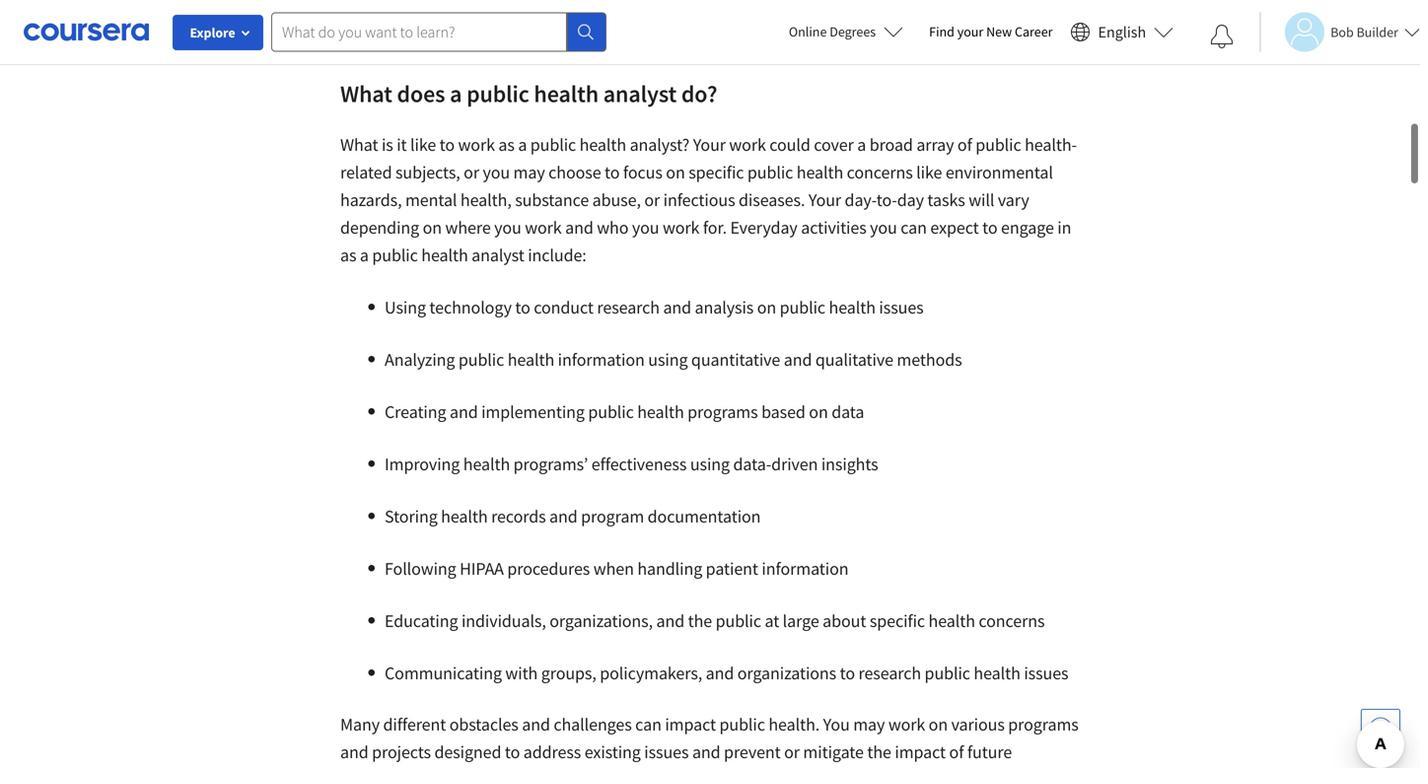 Task type: describe. For each thing, give the bounding box(es) containing it.
diseases.
[[739, 189, 805, 211]]

hazards,
[[340, 189, 402, 211]]

data
[[832, 401, 864, 423]]

what does a public health analyst do?
[[340, 79, 717, 108]]

existing
[[585, 741, 641, 763]]

find your new career
[[929, 23, 1053, 40]]

improving health programs' effectiveness using data-driven insights
[[385, 453, 878, 475]]

projects
[[372, 741, 431, 763]]

specific inside what is it like to work as a public health analyst? your work could cover a broad array of public health- related subjects, or you may choose to focus on specific public health concerns like environmental hazards, mental health, substance abuse, or infectious diseases. your day-to-day tasks will vary depending on where you work and who you work for. everyday activities you can expect to engage in as a public health analyst include:
[[689, 161, 744, 183]]

quantitative
[[691, 349, 780, 371]]

show notifications image
[[1210, 25, 1234, 48]]

everyday
[[730, 216, 798, 239]]

analysis
[[695, 296, 754, 319]]

coursera image
[[24, 16, 149, 48]]

expect
[[930, 216, 979, 239]]

implementing
[[481, 401, 585, 423]]

analyzing public health information using quantitative and qualitative methods
[[385, 349, 966, 371]]

1 vertical spatial information
[[762, 558, 849, 580]]

include:
[[528, 244, 587, 266]]

online degrees
[[789, 23, 876, 40]]

groups,
[[541, 662, 596, 684]]

improving
[[385, 453, 460, 475]]

concerns inside what is it like to work as a public health analyst? your work could cover a broad array of public health- related subjects, or you may choose to focus on specific public health concerns like environmental hazards, mental health, substance abuse, or infectious diseases. your day-to-day tasks will vary depending on where you work and who you work for. everyday activities you can expect to engage in as a public health analyst include:
[[847, 161, 913, 183]]

analyzing
[[385, 349, 455, 371]]

with
[[505, 662, 538, 684]]

in
[[1058, 216, 1071, 239]]

0 horizontal spatial research
[[597, 296, 660, 319]]

on left data
[[809, 401, 828, 423]]

may inside what is it like to work as a public health analyst? your work could cover a broad array of public health- related subjects, or you may choose to focus on specific public health concerns like environmental hazards, mental health, substance abuse, or infectious diseases. your day-to-day tasks will vary depending on where you work and who you work for. everyday activities you can expect to engage in as a public health analyst include:
[[513, 161, 545, 183]]

and down educating individuals, organizations, and the public at large about specific health concerns
[[706, 662, 734, 684]]

engage
[[1001, 216, 1054, 239]]

policymakers,
[[600, 662, 702, 684]]

issues for communicating with groups, policymakers, and organizations to research public health issues
[[1024, 662, 1069, 684]]

methods
[[897, 349, 962, 371]]

What do you want to learn? text field
[[271, 12, 567, 52]]

0 horizontal spatial impact
[[665, 714, 716, 736]]

english button
[[1063, 0, 1182, 64]]

work down "infectious"
[[663, 216, 700, 239]]

find your new career link
[[919, 20, 1063, 44]]

creating and implementing public health programs based on data
[[385, 401, 864, 423]]

1 horizontal spatial your
[[809, 189, 841, 211]]

patient
[[706, 558, 758, 580]]

public up various
[[925, 662, 970, 684]]

and left analysis
[[663, 296, 691, 319]]

for.
[[703, 216, 727, 239]]

you down health,
[[494, 216, 521, 239]]

online degrees button
[[773, 10, 919, 53]]

conduct
[[534, 296, 594, 319]]

it
[[397, 134, 407, 156]]

health,
[[461, 189, 512, 211]]

analyst?
[[630, 134, 690, 156]]

many different obstacles and challenges can impact public health. you may work on various programs and projects designed to address existing issues and prevent or mitigate the impact of futur
[[340, 714, 1080, 768]]

public up qualitative
[[780, 296, 826, 319]]

0 horizontal spatial or
[[464, 161, 479, 183]]

english
[[1098, 22, 1146, 42]]

public up choose
[[530, 134, 576, 156]]

can inside the many different obstacles and challenges can impact public health. you may work on various programs and projects designed to address existing issues and prevent or mitigate the impact of futur
[[635, 714, 662, 736]]

to down about
[[840, 662, 855, 684]]

using for effectiveness
[[690, 453, 730, 475]]

and up 'based'
[[784, 349, 812, 371]]

1 horizontal spatial like
[[916, 161, 942, 183]]

to down will in the right of the page
[[982, 216, 998, 239]]

bob builder button
[[1260, 12, 1420, 52]]

1 horizontal spatial analyst
[[603, 79, 677, 108]]

creating
[[385, 401, 446, 423]]

mental
[[405, 189, 457, 211]]

infectious
[[663, 189, 735, 211]]

storing
[[385, 505, 438, 528]]

of inside what is it like to work as a public health analyst? your work could cover a broad array of public health- related subjects, or you may choose to focus on specific public health concerns like environmental hazards, mental health, substance abuse, or infectious diseases. your day-to-day tasks will vary depending on where you work and who you work for. everyday activities you can expect to engage in as a public health analyst include:
[[958, 134, 972, 156]]

organizations,
[[550, 610, 653, 632]]

program
[[581, 505, 644, 528]]

work up subjects, at the top left
[[458, 134, 495, 156]]

communicating
[[385, 662, 502, 684]]

technology
[[429, 296, 512, 319]]

online
[[789, 23, 827, 40]]

does
[[397, 79, 445, 108]]

subjects,
[[395, 161, 460, 183]]

about
[[823, 610, 866, 632]]

public up improving health programs' effectiveness using data-driven insights
[[588, 401, 634, 423]]

substance
[[515, 189, 589, 211]]

what is it like to work as a public health analyst? your work could cover a broad array of public health- related subjects, or you may choose to focus on specific public health concerns like environmental hazards, mental health, substance abuse, or infectious diseases. your day-to-day tasks will vary depending on where you work and who you work for. everyday activities you can expect to engage in as a public health analyst include:
[[340, 134, 1077, 266]]

can inside what is it like to work as a public health analyst? your work could cover a broad array of public health- related subjects, or you may choose to focus on specific public health concerns like environmental hazards, mental health, substance abuse, or infectious diseases. your day-to-day tasks will vary depending on where you work and who you work for. everyday activities you can expect to engage in as a public health analyst include:
[[901, 216, 927, 239]]

and inside what is it like to work as a public health analyst? your work could cover a broad array of public health- related subjects, or you may choose to focus on specific public health concerns like environmental hazards, mental health, substance abuse, or infectious diseases. your day-to-day tasks will vary depending on where you work and who you work for. everyday activities you can expect to engage in as a public health analyst include:
[[565, 216, 593, 239]]

choose
[[549, 161, 601, 183]]

hipaa
[[460, 558, 504, 580]]

following
[[385, 558, 456, 580]]

data-
[[733, 453, 771, 475]]

broad
[[870, 134, 913, 156]]

do?
[[681, 79, 717, 108]]

and down many
[[340, 741, 368, 763]]

to left conduct
[[515, 296, 530, 319]]

individuals,
[[462, 610, 546, 632]]

storing health records and program documentation
[[385, 505, 761, 528]]

prevent
[[724, 741, 781, 763]]

challenges
[[554, 714, 632, 736]]

1 vertical spatial impact
[[895, 741, 946, 763]]

a right cover
[[857, 134, 866, 156]]

issues for using technology to conduct research and analysis on public health issues
[[879, 296, 924, 319]]

insights
[[821, 453, 878, 475]]

bob
[[1331, 23, 1354, 41]]

new
[[986, 23, 1012, 40]]

and left prevent
[[692, 741, 721, 763]]

address
[[523, 741, 581, 763]]

environmental
[[946, 161, 1053, 183]]

different
[[383, 714, 446, 736]]

related
[[340, 161, 392, 183]]

cover
[[814, 134, 854, 156]]

0 horizontal spatial as
[[340, 244, 356, 266]]



Task type: locate. For each thing, give the bounding box(es) containing it.
as down depending
[[340, 244, 356, 266]]

0 vertical spatial information
[[558, 349, 645, 371]]

to
[[440, 134, 455, 156], [605, 161, 620, 183], [982, 216, 998, 239], [515, 296, 530, 319], [840, 662, 855, 684], [505, 741, 520, 763]]

public up prevent
[[719, 714, 765, 736]]

will
[[969, 189, 994, 211]]

handling
[[637, 558, 702, 580]]

and right creating
[[450, 401, 478, 423]]

what inside what is it like to work as a public health analyst? your work could cover a broad array of public health- related subjects, or you may choose to focus on specific public health concerns like environmental hazards, mental health, substance abuse, or infectious diseases. your day-to-day tasks will vary depending on where you work and who you work for. everyday activities you can expect to engage in as a public health analyst include:
[[340, 134, 378, 156]]

abuse,
[[592, 189, 641, 211]]

health
[[534, 79, 599, 108], [580, 134, 626, 156], [797, 161, 843, 183], [421, 244, 468, 266], [829, 296, 876, 319], [508, 349, 554, 371], [637, 401, 684, 423], [463, 453, 510, 475], [441, 505, 488, 528], [929, 610, 975, 632], [974, 662, 1021, 684]]

0 vertical spatial the
[[688, 610, 712, 632]]

0 vertical spatial or
[[464, 161, 479, 183]]

1 vertical spatial using
[[690, 453, 730, 475]]

is
[[382, 134, 393, 156]]

you
[[483, 161, 510, 183], [494, 216, 521, 239], [632, 216, 659, 239], [870, 216, 897, 239]]

public right "does"
[[467, 79, 529, 108]]

documentation
[[648, 505, 761, 528]]

0 vertical spatial using
[[648, 349, 688, 371]]

impact down communicating with groups, policymakers, and organizations to research public health issues
[[665, 714, 716, 736]]

builder
[[1357, 23, 1399, 41]]

to inside the many different obstacles and challenges can impact public health. you may work on various programs and projects designed to address existing issues and prevent or mitigate the impact of futur
[[505, 741, 520, 763]]

1 horizontal spatial programs
[[1008, 714, 1079, 736]]

0 vertical spatial as
[[498, 134, 515, 156]]

when
[[593, 558, 634, 580]]

public left at at bottom
[[716, 610, 761, 632]]

on down the mental
[[423, 216, 442, 239]]

activities
[[801, 216, 867, 239]]

information up creating and implementing public health programs based on data
[[558, 349, 645, 371]]

0 vertical spatial issues
[[879, 296, 924, 319]]

health.
[[769, 714, 820, 736]]

0 horizontal spatial issues
[[644, 741, 689, 763]]

public up environmental
[[976, 134, 1021, 156]]

of down various
[[949, 741, 964, 763]]

what left "does"
[[340, 79, 392, 108]]

impact right mitigate
[[895, 741, 946, 763]]

analyst up analyst?
[[603, 79, 677, 108]]

on right analysis
[[757, 296, 776, 319]]

educating individuals, organizations, and the public at large about specific health concerns
[[385, 610, 1048, 632]]

2 what from the top
[[340, 134, 378, 156]]

and right records
[[549, 505, 578, 528]]

the right mitigate
[[867, 741, 891, 763]]

depending
[[340, 216, 419, 239]]

1 vertical spatial the
[[867, 741, 891, 763]]

using
[[648, 349, 688, 371], [690, 453, 730, 475]]

what
[[340, 79, 392, 108], [340, 134, 378, 156]]

1 vertical spatial may
[[853, 714, 885, 736]]

0 vertical spatial analyst
[[603, 79, 677, 108]]

0 horizontal spatial the
[[688, 610, 712, 632]]

what for what is it like to work as a public health analyst? your work could cover a broad array of public health- related subjects, or you may choose to focus on specific public health concerns like environmental hazards, mental health, substance abuse, or infectious diseases. your day-to-day tasks will vary depending on where you work and who you work for. everyday activities you can expect to engage in as a public health analyst include:
[[340, 134, 378, 156]]

1 vertical spatial analyst
[[472, 244, 524, 266]]

may inside the many different obstacles and challenges can impact public health. you may work on various programs and projects designed to address existing issues and prevent or mitigate the impact of futur
[[853, 714, 885, 736]]

as down what does a public health analyst do?
[[498, 134, 515, 156]]

and up address
[[522, 714, 550, 736]]

2 vertical spatial or
[[784, 741, 800, 763]]

your up the activities
[[809, 189, 841, 211]]

work down substance
[[525, 216, 562, 239]]

public down depending
[[372, 244, 418, 266]]

as
[[498, 134, 515, 156], [340, 244, 356, 266]]

using down using technology to conduct research and analysis on public health issues
[[648, 349, 688, 371]]

to up abuse,
[[605, 161, 620, 183]]

the inside the many different obstacles and challenges can impact public health. you may work on various programs and projects designed to address existing issues and prevent or mitigate the impact of futur
[[867, 741, 891, 763]]

1 vertical spatial what
[[340, 134, 378, 156]]

work inside the many different obstacles and challenges can impact public health. you may work on various programs and projects designed to address existing issues and prevent or mitigate the impact of futur
[[888, 714, 925, 736]]

day-
[[845, 189, 877, 211]]

1 vertical spatial research
[[859, 662, 921, 684]]

health-
[[1025, 134, 1077, 156]]

and down handling
[[656, 610, 685, 632]]

based
[[761, 401, 806, 423]]

to-
[[877, 189, 897, 211]]

many
[[340, 714, 380, 736]]

using
[[385, 296, 426, 319]]

research down about
[[859, 662, 921, 684]]

following hipaa procedures when handling patient information
[[385, 558, 849, 580]]

public up diseases.
[[747, 161, 793, 183]]

0 vertical spatial what
[[340, 79, 392, 108]]

None search field
[[271, 12, 607, 52]]

work left could
[[729, 134, 766, 156]]

of inside the many different obstacles and challenges can impact public health. you may work on various programs and projects designed to address existing issues and prevent or mitigate the impact of futur
[[949, 741, 964, 763]]

to down obstacles
[[505, 741, 520, 763]]

organizations
[[737, 662, 836, 684]]

can
[[901, 216, 927, 239], [635, 714, 662, 736]]

effectiveness
[[592, 453, 687, 475]]

1 what from the top
[[340, 79, 392, 108]]

using for information
[[648, 349, 688, 371]]

can up existing
[[635, 714, 662, 736]]

work
[[458, 134, 495, 156], [729, 134, 766, 156], [525, 216, 562, 239], [663, 216, 700, 239], [888, 714, 925, 736]]

help center image
[[1369, 717, 1393, 741]]

analyst down where
[[472, 244, 524, 266]]

information up large at right bottom
[[762, 558, 849, 580]]

educating
[[385, 610, 458, 632]]

0 vertical spatial research
[[597, 296, 660, 319]]

you down to- on the right top
[[870, 216, 897, 239]]

0 horizontal spatial may
[[513, 161, 545, 183]]

on left various
[[929, 714, 948, 736]]

can down day
[[901, 216, 927, 239]]

1 horizontal spatial using
[[690, 453, 730, 475]]

public down technology
[[458, 349, 504, 371]]

and
[[565, 216, 593, 239], [663, 296, 691, 319], [784, 349, 812, 371], [450, 401, 478, 423], [549, 505, 578, 528], [656, 610, 685, 632], [706, 662, 734, 684], [522, 714, 550, 736], [340, 741, 368, 763], [692, 741, 721, 763]]

1 vertical spatial as
[[340, 244, 356, 266]]

0 vertical spatial can
[[901, 216, 927, 239]]

1 vertical spatial your
[[809, 189, 841, 211]]

public inside the many different obstacles and challenges can impact public health. you may work on various programs and projects designed to address existing issues and prevent or mitigate the impact of futur
[[719, 714, 765, 736]]

1 vertical spatial issues
[[1024, 662, 1069, 684]]

1 horizontal spatial or
[[644, 189, 660, 211]]

driven
[[771, 453, 818, 475]]

1 horizontal spatial impact
[[895, 741, 946, 763]]

mitigate
[[803, 741, 864, 763]]

2 horizontal spatial or
[[784, 741, 800, 763]]

or up health,
[[464, 161, 479, 183]]

a
[[450, 79, 462, 108], [518, 134, 527, 156], [857, 134, 866, 156], [360, 244, 369, 266]]

or down health.
[[784, 741, 800, 763]]

a down what does a public health analyst do?
[[518, 134, 527, 156]]

programs
[[688, 401, 758, 423], [1008, 714, 1079, 736]]

1 vertical spatial like
[[916, 161, 942, 183]]

and left who
[[565, 216, 593, 239]]

at
[[765, 610, 779, 632]]

tasks
[[928, 189, 965, 211]]

qualitative
[[815, 349, 893, 371]]

communicating with groups, policymakers, and organizations to research public health issues
[[385, 662, 1069, 684]]

0 horizontal spatial specific
[[689, 161, 744, 183]]

0 horizontal spatial like
[[410, 134, 436, 156]]

1 horizontal spatial the
[[867, 741, 891, 763]]

0 vertical spatial impact
[[665, 714, 716, 736]]

0 horizontal spatial analyst
[[472, 244, 524, 266]]

issues
[[879, 296, 924, 319], [1024, 662, 1069, 684], [644, 741, 689, 763]]

the
[[688, 610, 712, 632], [867, 741, 891, 763]]

0 vertical spatial specific
[[689, 161, 744, 183]]

where
[[445, 216, 491, 239]]

you up health,
[[483, 161, 510, 183]]

using technology to conduct research and analysis on public health issues
[[385, 296, 924, 319]]

programs down quantitative
[[688, 401, 758, 423]]

programs right various
[[1008, 714, 1079, 736]]

specific
[[689, 161, 744, 183], [870, 610, 925, 632]]

1 vertical spatial or
[[644, 189, 660, 211]]

research right conduct
[[597, 296, 660, 319]]

what for what does a public health analyst do?
[[340, 79, 392, 108]]

0 vertical spatial your
[[693, 134, 726, 156]]

1 vertical spatial can
[[635, 714, 662, 736]]

focus
[[623, 161, 663, 183]]

a right "does"
[[450, 79, 462, 108]]

may right the you
[[853, 714, 885, 736]]

on down analyst?
[[666, 161, 685, 183]]

find
[[929, 23, 955, 40]]

or down focus
[[644, 189, 660, 211]]

impact
[[665, 714, 716, 736], [895, 741, 946, 763]]

1 horizontal spatial concerns
[[979, 610, 1045, 632]]

1 vertical spatial of
[[949, 741, 964, 763]]

of
[[958, 134, 972, 156], [949, 741, 964, 763]]

programs inside the many different obstacles and challenges can impact public health. you may work on various programs and projects designed to address existing issues and prevent or mitigate the impact of futur
[[1008, 714, 1079, 736]]

0 vertical spatial programs
[[688, 401, 758, 423]]

could
[[770, 134, 810, 156]]

you
[[823, 714, 850, 736]]

on inside the many different obstacles and challenges can impact public health. you may work on various programs and projects designed to address existing issues and prevent or mitigate the impact of futur
[[929, 714, 948, 736]]

of right array
[[958, 134, 972, 156]]

designed
[[434, 741, 501, 763]]

0 vertical spatial like
[[410, 134, 436, 156]]

day
[[897, 189, 924, 211]]

1 horizontal spatial information
[[762, 558, 849, 580]]

0 horizontal spatial using
[[648, 349, 688, 371]]

may
[[513, 161, 545, 183], [853, 714, 885, 736]]

1 horizontal spatial specific
[[870, 610, 925, 632]]

0 horizontal spatial can
[[635, 714, 662, 736]]

work right the you
[[888, 714, 925, 736]]

public
[[467, 79, 529, 108], [530, 134, 576, 156], [976, 134, 1021, 156], [747, 161, 793, 183], [372, 244, 418, 266], [780, 296, 826, 319], [458, 349, 504, 371], [588, 401, 634, 423], [716, 610, 761, 632], [925, 662, 970, 684], [719, 714, 765, 736]]

programs'
[[514, 453, 588, 475]]

what left is on the top left
[[340, 134, 378, 156]]

0 vertical spatial of
[[958, 134, 972, 156]]

analyst inside what is it like to work as a public health analyst? your work could cover a broad array of public health- related subjects, or you may choose to focus on specific public health concerns like environmental hazards, mental health, substance abuse, or infectious diseases. your day-to-day tasks will vary depending on where you work and who you work for. everyday activities you can expect to engage in as a public health analyst include:
[[472, 244, 524, 266]]

0 horizontal spatial programs
[[688, 401, 758, 423]]

your
[[957, 23, 984, 40]]

specific up "infectious"
[[689, 161, 744, 183]]

using left data-
[[690, 453, 730, 475]]

your right analyst?
[[693, 134, 726, 156]]

procedures
[[507, 558, 590, 580]]

like right it
[[410, 134, 436, 156]]

2 vertical spatial issues
[[644, 741, 689, 763]]

vary
[[998, 189, 1029, 211]]

to up subjects, at the top left
[[440, 134, 455, 156]]

1 horizontal spatial as
[[498, 134, 515, 156]]

1 vertical spatial specific
[[870, 610, 925, 632]]

research
[[597, 296, 660, 319], [859, 662, 921, 684]]

0 vertical spatial may
[[513, 161, 545, 183]]

1 horizontal spatial may
[[853, 714, 885, 736]]

1 horizontal spatial issues
[[879, 296, 924, 319]]

1 vertical spatial programs
[[1008, 714, 1079, 736]]

2 horizontal spatial issues
[[1024, 662, 1069, 684]]

or inside the many different obstacles and challenges can impact public health. you may work on various programs and projects designed to address existing issues and prevent or mitigate the impact of futur
[[784, 741, 800, 763]]

the up communicating with groups, policymakers, and organizations to research public health issues
[[688, 610, 712, 632]]

0 horizontal spatial information
[[558, 349, 645, 371]]

0 horizontal spatial your
[[693, 134, 726, 156]]

0 vertical spatial concerns
[[847, 161, 913, 183]]

explore button
[[173, 15, 263, 50]]

large
[[783, 610, 819, 632]]

a down depending
[[360, 244, 369, 266]]

specific right about
[[870, 610, 925, 632]]

1 vertical spatial concerns
[[979, 610, 1045, 632]]

obstacles
[[449, 714, 519, 736]]

0 horizontal spatial concerns
[[847, 161, 913, 183]]

like down array
[[916, 161, 942, 183]]

issues inside the many different obstacles and challenges can impact public health. you may work on various programs and projects designed to address existing issues and prevent or mitigate the impact of futur
[[644, 741, 689, 763]]

may up substance
[[513, 161, 545, 183]]

you right who
[[632, 216, 659, 239]]

1 horizontal spatial can
[[901, 216, 927, 239]]

1 horizontal spatial research
[[859, 662, 921, 684]]



Task type: vqa. For each thing, say whether or not it's contained in the screenshot.
the bottommost the
yes



